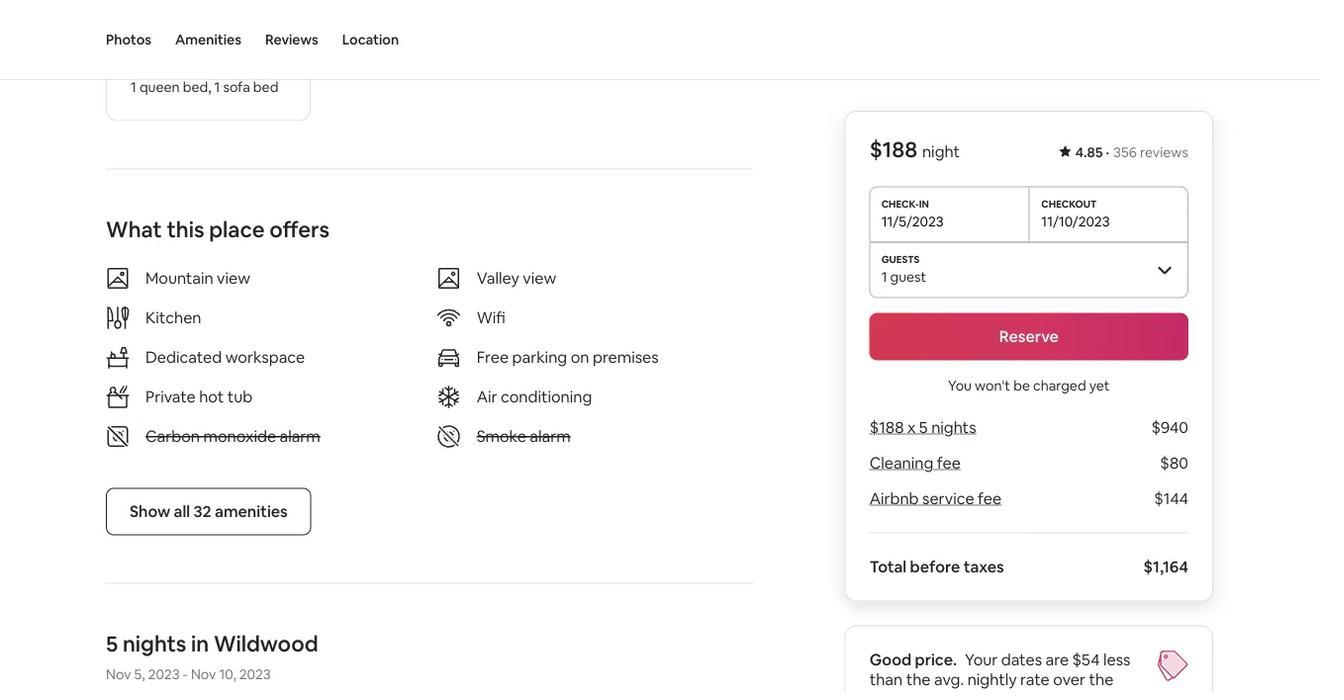 Task type: locate. For each thing, give the bounding box(es) containing it.
nights inside "5 nights in wildwood nov 5, 2023 - nov 10, 2023"
[[123, 630, 186, 659]]

the right over
[[1089, 670, 1114, 690]]

1 2023 from the left
[[148, 666, 180, 683]]

0 horizontal spatial fee
[[937, 453, 961, 473]]

1 the from the left
[[906, 670, 931, 690]]

total before taxes
[[869, 557, 1004, 577]]

show all 32 amenities button
[[106, 488, 311, 536]]

bed,
[[183, 78, 211, 96]]

reviews
[[1140, 143, 1188, 161]]

1 vertical spatial nights
[[123, 630, 186, 659]]

over
[[1053, 670, 1085, 690]]

2 2023 from the left
[[239, 666, 271, 683]]

workspace
[[225, 347, 305, 368]]

your
[[965, 650, 998, 670]]

5
[[919, 418, 928, 438], [106, 630, 118, 659]]

1 horizontal spatial view
[[523, 268, 556, 289]]

0 horizontal spatial nights
[[123, 630, 186, 659]]

free parking on premises
[[477, 347, 659, 368]]

1 horizontal spatial 5
[[919, 418, 928, 438]]

alarm
[[280, 427, 320, 447], [530, 427, 571, 447]]

5 left in on the bottom left
[[106, 630, 118, 659]]

premises
[[593, 347, 659, 368]]

1 vertical spatial fee
[[978, 489, 1002, 509]]

bedroom
[[131, 49, 200, 69]]

2023 left -
[[148, 666, 180, 683]]

airbnb service fee
[[869, 489, 1002, 509]]

nights right "x"
[[931, 418, 976, 438]]

$188 left "x"
[[869, 418, 904, 438]]

·
[[1106, 143, 1109, 161]]

0 horizontal spatial 2023
[[148, 666, 180, 683]]

3
[[899, 690, 908, 694]]

last
[[869, 690, 895, 694]]

show
[[130, 502, 170, 522]]

0 horizontal spatial 5
[[106, 630, 118, 659]]

avg.
[[934, 670, 964, 690]]

nights
[[931, 418, 976, 438], [123, 630, 186, 659]]

alarm right 'monoxide'
[[280, 427, 320, 447]]

1 left the queen
[[131, 78, 136, 96]]

amenities
[[215, 502, 288, 522]]

$188 night
[[869, 136, 960, 164]]

fee up service
[[937, 453, 961, 473]]

32
[[193, 502, 211, 522]]

reviews
[[265, 31, 318, 48]]

view right valley
[[523, 268, 556, 289]]

bed
[[253, 78, 278, 96]]

won't
[[975, 377, 1010, 394]]

1 horizontal spatial alarm
[[530, 427, 571, 447]]

0 vertical spatial fee
[[937, 453, 961, 473]]

cleaning
[[869, 453, 933, 473]]

nov right -
[[191, 666, 216, 683]]

2 view from the left
[[523, 268, 556, 289]]

0 vertical spatial nights
[[931, 418, 976, 438]]

$188 x 5 nights button
[[869, 418, 976, 438]]

place
[[209, 216, 265, 244]]

this
[[167, 216, 204, 244]]

0 horizontal spatial view
[[217, 268, 250, 289]]

nov
[[106, 666, 131, 683], [191, 666, 216, 683]]

cleaning fee
[[869, 453, 961, 473]]

1 nov from the left
[[106, 666, 131, 683]]

alarm down the conditioning
[[530, 427, 571, 447]]

2 alarm from the left
[[530, 427, 571, 447]]

the
[[906, 670, 931, 690], [1089, 670, 1114, 690]]

0 horizontal spatial the
[[906, 670, 931, 690]]

1 vertical spatial 5
[[106, 630, 118, 659]]

airbnb
[[869, 489, 919, 509]]

0 horizontal spatial alarm
[[280, 427, 320, 447]]

0 vertical spatial 5
[[919, 418, 928, 438]]

what
[[106, 216, 162, 244]]

sofa
[[223, 78, 250, 96]]

5 inside "5 nights in wildwood nov 5, 2023 - nov 10, 2023"
[[106, 630, 118, 659]]

1 left guest
[[881, 268, 887, 285]]

2023
[[148, 666, 180, 683], [239, 666, 271, 683]]

nights up 5,
[[123, 630, 186, 659]]

1 inside popup button
[[881, 268, 887, 285]]

1 view from the left
[[217, 268, 250, 289]]

5 right "x"
[[919, 418, 928, 438]]

1 vertical spatial $188
[[869, 418, 904, 438]]

tub
[[227, 387, 253, 407]]

$188 left night
[[869, 136, 918, 164]]

nov left 5,
[[106, 666, 131, 683]]

view for mountain view
[[217, 268, 250, 289]]

view
[[217, 268, 250, 289], [523, 268, 556, 289]]

1 left sofa
[[214, 78, 220, 96]]

11/5/2023
[[881, 212, 944, 230]]

2 horizontal spatial 1
[[881, 268, 887, 285]]

airbnb service fee button
[[869, 489, 1002, 509]]

air conditioning
[[477, 387, 592, 407]]

1 horizontal spatial 2023
[[239, 666, 271, 683]]

fee right service
[[978, 489, 1002, 509]]

4.85
[[1075, 143, 1103, 161]]

356
[[1113, 143, 1137, 161]]

$188 x 5 nights
[[869, 418, 976, 438]]

location button
[[342, 0, 399, 79]]

2 $188 from the top
[[869, 418, 904, 438]]

1 horizontal spatial nov
[[191, 666, 216, 683]]

reserve button
[[869, 313, 1188, 361]]

photos button
[[106, 0, 151, 79]]

hot
[[199, 387, 224, 407]]

wildwood
[[214, 630, 318, 659]]

1 horizontal spatial the
[[1089, 670, 1114, 690]]

1 horizontal spatial nights
[[931, 418, 976, 438]]

1 $188 from the top
[[869, 136, 918, 164]]

$1,164
[[1143, 557, 1188, 577]]

2023 right 10,
[[239, 666, 271, 683]]

taxes
[[963, 557, 1004, 577]]

x
[[907, 418, 916, 438]]

1 guest
[[881, 268, 926, 285]]

the left avg.
[[906, 670, 931, 690]]

0 vertical spatial $188
[[869, 136, 918, 164]]

0 horizontal spatial nov
[[106, 666, 131, 683]]

$188 for $188 x 5 nights
[[869, 418, 904, 438]]

view down place
[[217, 268, 250, 289]]

service
[[922, 489, 974, 509]]

amenities button
[[175, 0, 241, 79]]



Task type: describe. For each thing, give the bounding box(es) containing it.
total
[[869, 557, 907, 577]]

reviews button
[[265, 0, 318, 79]]

2 the from the left
[[1089, 670, 1114, 690]]

conditioning
[[501, 387, 592, 407]]

5,
[[134, 666, 145, 683]]

$188 for $188 night
[[869, 136, 918, 164]]

less
[[1103, 650, 1130, 670]]

cleaning fee button
[[869, 453, 961, 473]]

all
[[174, 502, 190, 522]]

months.
[[911, 690, 970, 694]]

parking
[[512, 347, 567, 368]]

private hot tub
[[145, 387, 253, 407]]

yet
[[1089, 377, 1110, 394]]

smoke alarm
[[477, 427, 571, 447]]

mountain
[[145, 268, 213, 289]]

private
[[145, 387, 196, 407]]

night
[[922, 142, 960, 162]]

4.85 · 356 reviews
[[1075, 143, 1188, 161]]

$80
[[1160, 453, 1188, 473]]

good price.
[[869, 650, 957, 670]]

1 horizontal spatial 1
[[214, 78, 220, 96]]

queen
[[139, 78, 180, 96]]

monoxide
[[203, 427, 276, 447]]

nightly
[[967, 670, 1017, 690]]

before
[[910, 557, 960, 577]]

0 horizontal spatial 1
[[131, 78, 136, 96]]

be
[[1013, 377, 1030, 394]]

good
[[869, 650, 912, 670]]

valley view
[[477, 268, 556, 289]]

bedroom 1 queen bed, 1 sofa bed
[[131, 49, 278, 96]]

amenities
[[175, 31, 241, 48]]

$940
[[1151, 418, 1188, 438]]

you
[[948, 377, 972, 394]]

dedicated workspace
[[145, 347, 305, 368]]

1 horizontal spatial fee
[[978, 489, 1002, 509]]

kitchen
[[145, 308, 201, 328]]

dates
[[1001, 650, 1042, 670]]

1 guest button
[[869, 242, 1188, 297]]

wifi
[[477, 308, 505, 328]]

2 nov from the left
[[191, 666, 216, 683]]

offers
[[269, 216, 330, 244]]

guest
[[890, 268, 926, 285]]

air
[[477, 387, 497, 407]]

on
[[571, 347, 589, 368]]

11/10/2023
[[1041, 212, 1110, 230]]

view for valley view
[[523, 268, 556, 289]]

show all 32 amenities
[[130, 502, 288, 522]]

10,
[[219, 666, 236, 683]]

$54
[[1072, 650, 1100, 670]]

in
[[191, 630, 209, 659]]

what this place offers
[[106, 216, 330, 244]]

photos
[[106, 31, 151, 48]]

are
[[1045, 650, 1069, 670]]

price.
[[915, 650, 957, 670]]

reserve
[[999, 327, 1059, 347]]

5 nights in wildwood nov 5, 2023 - nov 10, 2023
[[106, 630, 318, 683]]

dedicated
[[145, 347, 222, 368]]

your dates are $54 less than the avg. nightly rate over the last 3 months.
[[869, 650, 1130, 694]]

carbon monoxide alarm
[[145, 427, 320, 447]]

valley
[[477, 268, 519, 289]]

rate
[[1020, 670, 1050, 690]]

1 alarm from the left
[[280, 427, 320, 447]]

$144
[[1154, 489, 1188, 509]]

smoke
[[477, 427, 526, 447]]

free
[[477, 347, 509, 368]]

you won't be charged yet
[[948, 377, 1110, 394]]

charged
[[1033, 377, 1086, 394]]

-
[[183, 666, 188, 683]]

mountain view
[[145, 268, 250, 289]]

than
[[869, 670, 903, 690]]



Task type: vqa. For each thing, say whether or not it's contained in the screenshot.
THE BEFORE
yes



